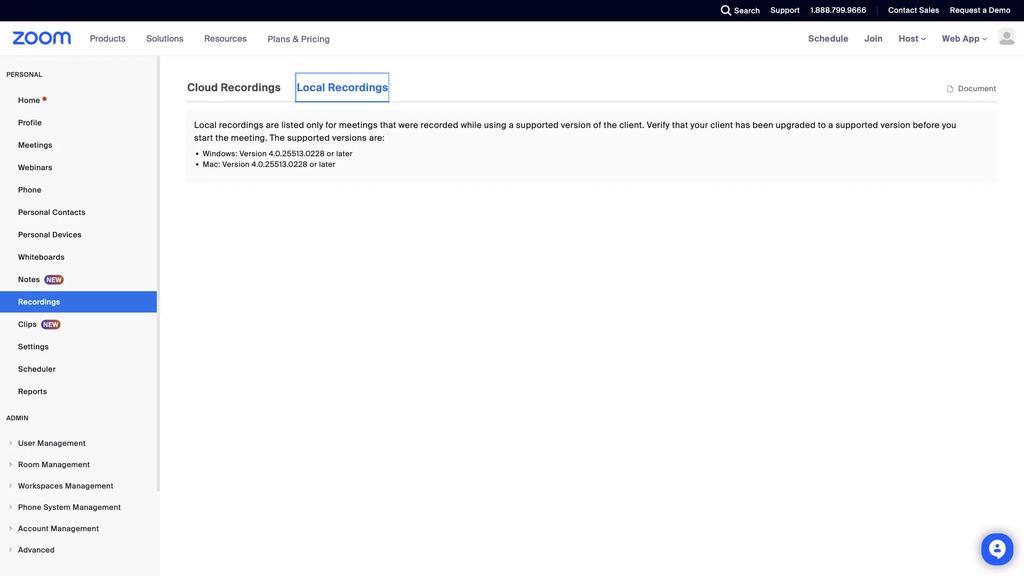 Task type: locate. For each thing, give the bounding box(es) containing it.
right image left user
[[7, 440, 14, 447]]

you
[[943, 119, 957, 130]]

2 phone from the top
[[18, 502, 41, 512]]

local inside local recordings are listed only for meetings that were recorded while using a supported version of the client. verify that your client has been upgraded to a supported version before you start the meeting. the supported versions are: windows: version 4.0.25513.0228 or later mac: version 4.0.25513.0228 or later
[[194, 119, 217, 130]]

or
[[327, 149, 334, 158], [310, 159, 317, 169]]

management for room management
[[42, 460, 90, 470]]

0 horizontal spatial version
[[561, 119, 591, 130]]

room management
[[18, 460, 90, 470]]

plans & pricing
[[268, 33, 330, 44]]

1 vertical spatial or
[[310, 159, 317, 169]]

file image
[[947, 84, 954, 94]]

3 right image from the top
[[7, 504, 14, 511]]

of
[[594, 119, 602, 130]]

your
[[691, 119, 709, 130]]

2 vertical spatial right image
[[7, 504, 14, 511]]

recordings inside the personal menu menu
[[18, 297, 60, 307]]

user management
[[18, 438, 86, 448]]

recordings
[[221, 81, 281, 94], [328, 81, 388, 94], [18, 297, 60, 307]]

management for user management
[[37, 438, 86, 448]]

0 horizontal spatial recordings
[[18, 297, 60, 307]]

right image inside phone system management menu item
[[7, 504, 14, 511]]

that left your
[[672, 119, 689, 130]]

search
[[735, 6, 760, 15]]

phone system management menu item
[[0, 497, 157, 518]]

meetings
[[339, 119, 378, 130]]

0 vertical spatial phone
[[18, 185, 41, 195]]

admin
[[6, 414, 29, 422]]

1 horizontal spatial supported
[[516, 119, 559, 130]]

recorded
[[421, 119, 459, 130]]

only
[[307, 119, 323, 130]]

using
[[484, 119, 507, 130]]

1.888.799.9666 button
[[803, 0, 870, 21], [811, 5, 867, 15]]

account management menu item
[[0, 519, 157, 539]]

home link
[[0, 90, 157, 111]]

while
[[461, 119, 482, 130]]

personal devices link
[[0, 224, 157, 245]]

workspaces management menu item
[[0, 476, 157, 496]]

phone inside menu item
[[18, 502, 41, 512]]

right image
[[7, 440, 14, 447], [7, 526, 14, 532], [7, 547, 14, 553]]

reports link
[[0, 381, 157, 402]]

1 vertical spatial local
[[194, 119, 217, 130]]

version down meeting.
[[240, 149, 267, 158]]

management up workspaces management
[[42, 460, 90, 470]]

local
[[297, 81, 326, 94], [194, 119, 217, 130]]

0 horizontal spatial the
[[215, 132, 229, 143]]

personal
[[6, 70, 42, 79]]

workspaces management
[[18, 481, 114, 491]]

banner
[[0, 21, 1025, 56]]

management down phone system management menu item
[[51, 524, 99, 534]]

right image inside user management menu item
[[7, 440, 14, 447]]

a right to
[[829, 119, 834, 130]]

1 horizontal spatial version
[[881, 119, 911, 130]]

supported
[[516, 119, 559, 130], [836, 119, 879, 130], [287, 132, 330, 143]]

local up start
[[194, 119, 217, 130]]

profile picture image
[[999, 28, 1016, 45]]

personal menu menu
[[0, 90, 157, 403]]

management for workspaces management
[[65, 481, 114, 491]]

1 vertical spatial personal
[[18, 230, 50, 240]]

phone up the account
[[18, 502, 41, 512]]

right image left the account
[[7, 526, 14, 532]]

listed
[[282, 119, 304, 130]]

profile
[[18, 118, 42, 128]]

right image
[[7, 462, 14, 468], [7, 483, 14, 489], [7, 504, 14, 511]]

supported right using
[[516, 119, 559, 130]]

upgraded
[[776, 119, 816, 130]]

phone inside the personal menu menu
[[18, 185, 41, 195]]

or down versions
[[327, 149, 334, 158]]

0 horizontal spatial that
[[380, 119, 396, 130]]

right image inside advanced "menu item"
[[7, 547, 14, 553]]

recordings down notes
[[18, 297, 60, 307]]

1 vertical spatial later
[[319, 159, 336, 169]]

2 vertical spatial right image
[[7, 547, 14, 553]]

supported right to
[[836, 119, 879, 130]]

0 vertical spatial right image
[[7, 440, 14, 447]]

0 vertical spatial personal
[[18, 207, 50, 217]]

1 right image from the top
[[7, 440, 14, 447]]

a right using
[[509, 119, 514, 130]]

0 vertical spatial the
[[604, 119, 617, 130]]

version left before
[[881, 119, 911, 130]]

management for account management
[[51, 524, 99, 534]]

0 horizontal spatial local
[[194, 119, 217, 130]]

local recordings tab
[[295, 73, 390, 102]]

right image left system
[[7, 504, 14, 511]]

webinars link
[[0, 157, 157, 178]]

4.0.25513.0228
[[269, 149, 325, 158], [252, 159, 308, 169]]

3 right image from the top
[[7, 547, 14, 553]]

version
[[240, 149, 267, 158], [222, 159, 250, 169]]

right image left advanced
[[7, 547, 14, 553]]

host button
[[899, 33, 927, 44]]

banner containing products
[[0, 21, 1025, 56]]

schedule link
[[801, 21, 857, 55]]

client.
[[620, 119, 645, 130]]

personal up personal devices
[[18, 207, 50, 217]]

0 vertical spatial or
[[327, 149, 334, 158]]

right image for account
[[7, 526, 14, 532]]

the
[[604, 119, 617, 130], [215, 132, 229, 143]]

right image left room
[[7, 462, 14, 468]]

contact sales link
[[881, 0, 943, 21], [889, 5, 940, 15]]

personal
[[18, 207, 50, 217], [18, 230, 50, 240]]

that
[[380, 119, 396, 130], [672, 119, 689, 130]]

phone for phone
[[18, 185, 41, 195]]

1 right image from the top
[[7, 462, 14, 468]]

versions
[[332, 132, 367, 143]]

right image inside the workspaces management menu item
[[7, 483, 14, 489]]

solutions
[[146, 33, 184, 44]]

phone down webinars at the left top of the page
[[18, 185, 41, 195]]

plans & pricing link
[[268, 33, 330, 44], [268, 33, 330, 44]]

for
[[326, 119, 337, 130]]

right image for room management
[[7, 462, 14, 468]]

web app button
[[943, 33, 988, 44]]

2 personal from the top
[[18, 230, 50, 240]]

0 vertical spatial right image
[[7, 462, 14, 468]]

schedule
[[809, 33, 849, 44]]

0 horizontal spatial later
[[319, 159, 336, 169]]

2 right image from the top
[[7, 526, 14, 532]]

request a demo
[[951, 5, 1011, 15]]

document button
[[945, 84, 999, 94]]

were
[[399, 119, 419, 130]]

management up room management
[[37, 438, 86, 448]]

1 horizontal spatial that
[[672, 119, 689, 130]]

phone system management
[[18, 502, 121, 512]]

webinars
[[18, 162, 52, 172]]

0 vertical spatial local
[[297, 81, 326, 94]]

1 horizontal spatial the
[[604, 119, 617, 130]]

local for local recordings
[[297, 81, 326, 94]]

or down only
[[310, 159, 317, 169]]

right image inside 'account management' menu item
[[7, 526, 14, 532]]

2 version from the left
[[881, 119, 911, 130]]

support
[[771, 5, 800, 15]]

are:
[[369, 132, 385, 143]]

recordings up meetings
[[328, 81, 388, 94]]

1 vertical spatial right image
[[7, 483, 14, 489]]

2 horizontal spatial supported
[[836, 119, 879, 130]]

request a demo link
[[943, 0, 1025, 21], [951, 5, 1011, 15]]

2 that from the left
[[672, 119, 689, 130]]

1 horizontal spatial or
[[327, 149, 334, 158]]

recordings up recordings
[[221, 81, 281, 94]]

2 horizontal spatial recordings
[[328, 81, 388, 94]]

notes link
[[0, 269, 157, 290]]

1 vertical spatial right image
[[7, 526, 14, 532]]

local inside tab
[[297, 81, 326, 94]]

1 horizontal spatial recordings
[[221, 81, 281, 94]]

resources
[[204, 33, 247, 44]]

the right of
[[604, 119, 617, 130]]

1 personal from the top
[[18, 207, 50, 217]]

right image inside room management menu item
[[7, 462, 14, 468]]

to
[[818, 119, 827, 130]]

app
[[963, 33, 980, 44]]

resources button
[[204, 21, 252, 55]]

that up "are:"
[[380, 119, 396, 130]]

whiteboards
[[18, 252, 65, 262]]

2 right image from the top
[[7, 483, 14, 489]]

management
[[37, 438, 86, 448], [42, 460, 90, 470], [65, 481, 114, 491], [73, 502, 121, 512], [51, 524, 99, 534]]

a left demo
[[983, 5, 987, 15]]

local up only
[[297, 81, 326, 94]]

contact
[[889, 5, 918, 15]]

later
[[336, 149, 353, 158], [319, 159, 336, 169]]

phone
[[18, 185, 41, 195], [18, 502, 41, 512]]

personal up whiteboards
[[18, 230, 50, 240]]

solutions button
[[146, 21, 188, 55]]

the up windows:
[[215, 132, 229, 143]]

main content element
[[186, 73, 999, 184]]

right image left "workspaces"
[[7, 483, 14, 489]]

devices
[[52, 230, 82, 240]]

version down windows:
[[222, 159, 250, 169]]

right image for phone system management
[[7, 504, 14, 511]]

personal devices
[[18, 230, 82, 240]]

0 vertical spatial later
[[336, 149, 353, 158]]

personal contacts link
[[0, 202, 157, 223]]

1 horizontal spatial local
[[297, 81, 326, 94]]

1 vertical spatial phone
[[18, 502, 41, 512]]

search button
[[713, 0, 763, 21]]

version left of
[[561, 119, 591, 130]]

recordings for local recordings
[[328, 81, 388, 94]]

management down room management menu item
[[65, 481, 114, 491]]

phone link
[[0, 179, 157, 201]]

1 phone from the top
[[18, 185, 41, 195]]

supported down only
[[287, 132, 330, 143]]



Task type: vqa. For each thing, say whether or not it's contained in the screenshot.
2nd that from the left
yes



Task type: describe. For each thing, give the bounding box(es) containing it.
settings
[[18, 342, 49, 352]]

0 vertical spatial 4.0.25513.0228
[[269, 149, 325, 158]]

personal for personal contacts
[[18, 207, 50, 217]]

room
[[18, 460, 40, 470]]

local for local recordings are listed only for meetings that were recorded while using a supported version of the client. verify that your client has been upgraded to a supported version before you start the meeting. the supported versions are: windows: version 4.0.25513.0228 or later mac: version 4.0.25513.0228 or later
[[194, 119, 217, 130]]

meetings
[[18, 140, 52, 150]]

cloud recordings tab
[[186, 73, 283, 102]]

scheduler
[[18, 364, 56, 374]]

before
[[913, 119, 940, 130]]

meeting.
[[231, 132, 268, 143]]

management down the workspaces management menu item
[[73, 502, 121, 512]]

meetings navigation
[[801, 21, 1025, 56]]

personal contacts
[[18, 207, 86, 217]]

1.888.799.9666 button up schedule
[[803, 0, 870, 21]]

web
[[943, 33, 961, 44]]

scheduler link
[[0, 359, 157, 380]]

recordings for cloud recordings
[[221, 81, 281, 94]]

has
[[736, 119, 751, 130]]

host
[[899, 33, 921, 44]]

mac:
[[203, 159, 220, 169]]

meetings link
[[0, 134, 157, 156]]

contacts
[[52, 207, 86, 217]]

notes
[[18, 275, 40, 284]]

0 horizontal spatial or
[[310, 159, 317, 169]]

local recordings are listed only for meetings that were recorded while using a supported version of the client. verify that your client has been upgraded to a supported version before you start the meeting. the supported versions are: windows: version 4.0.25513.0228 or later mac: version 4.0.25513.0228 or later
[[194, 119, 957, 169]]

join link
[[857, 21, 891, 55]]

products button
[[90, 21, 130, 55]]

request
[[951, 5, 981, 15]]

pricing
[[301, 33, 330, 44]]

been
[[753, 119, 774, 130]]

clips link
[[0, 314, 157, 335]]

tabs of recording tab list
[[186, 73, 390, 102]]

1 horizontal spatial later
[[336, 149, 353, 158]]

recordings link
[[0, 291, 157, 313]]

recordings
[[219, 119, 264, 130]]

zoom logo image
[[13, 31, 71, 45]]

verify
[[647, 119, 670, 130]]

sales
[[920, 5, 940, 15]]

&
[[293, 33, 299, 44]]

products
[[90, 33, 126, 44]]

account
[[18, 524, 49, 534]]

plans
[[268, 33, 291, 44]]

user
[[18, 438, 35, 448]]

client
[[711, 119, 734, 130]]

windows:
[[203, 149, 238, 158]]

1.888.799.9666 button up schedule link
[[811, 5, 867, 15]]

settings link
[[0, 336, 157, 358]]

local recordings
[[297, 81, 388, 94]]

phone for phone system management
[[18, 502, 41, 512]]

1 vertical spatial the
[[215, 132, 229, 143]]

cloud recordings
[[187, 81, 281, 94]]

start
[[194, 132, 213, 143]]

product information navigation
[[82, 21, 338, 56]]

are
[[266, 119, 279, 130]]

user management menu item
[[0, 433, 157, 454]]

advanced menu item
[[0, 540, 157, 560]]

1 version from the left
[[561, 119, 591, 130]]

join
[[865, 33, 883, 44]]

1 horizontal spatial a
[[829, 119, 834, 130]]

whiteboards link
[[0, 247, 157, 268]]

profile link
[[0, 112, 157, 133]]

account management
[[18, 524, 99, 534]]

workspaces
[[18, 481, 63, 491]]

reports
[[18, 387, 47, 397]]

system
[[43, 502, 71, 512]]

1.888.799.9666
[[811, 5, 867, 15]]

clips
[[18, 319, 37, 329]]

personal for personal devices
[[18, 230, 50, 240]]

home
[[18, 95, 40, 105]]

admin menu menu
[[0, 433, 157, 561]]

the
[[270, 132, 285, 143]]

2 horizontal spatial a
[[983, 5, 987, 15]]

1 that from the left
[[380, 119, 396, 130]]

1 vertical spatial version
[[222, 159, 250, 169]]

0 vertical spatial version
[[240, 149, 267, 158]]

cloud
[[187, 81, 218, 94]]

demo
[[989, 5, 1011, 15]]

right image for user
[[7, 440, 14, 447]]

1 vertical spatial 4.0.25513.0228
[[252, 159, 308, 169]]

right image for workspaces management
[[7, 483, 14, 489]]

document
[[959, 84, 997, 94]]

advanced
[[18, 545, 55, 555]]

0 horizontal spatial a
[[509, 119, 514, 130]]

room management menu item
[[0, 455, 157, 475]]

contact sales
[[889, 5, 940, 15]]

0 horizontal spatial supported
[[287, 132, 330, 143]]



